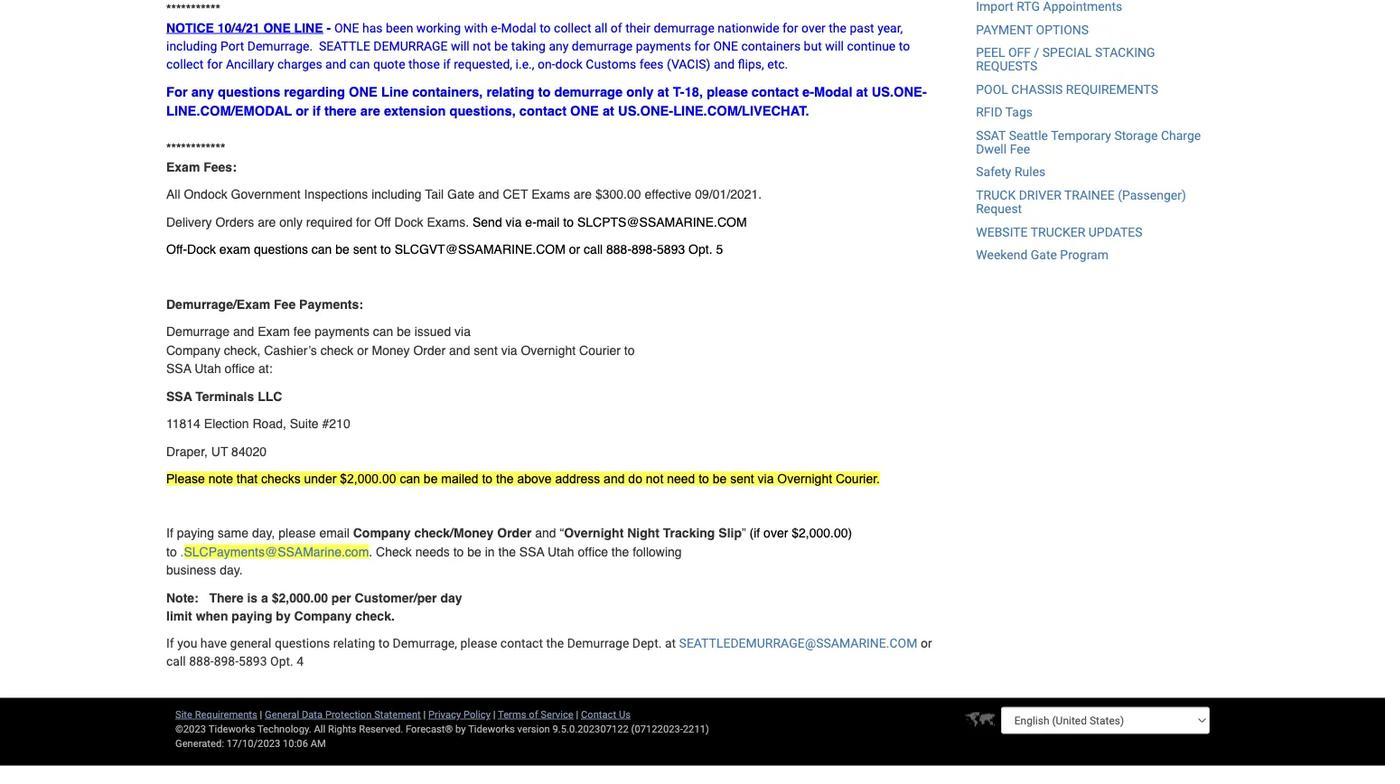 Task type: vqa. For each thing, say whether or not it's contained in the screenshot.
questions
yes



Task type: describe. For each thing, give the bounding box(es) containing it.
company inside if paying same day, please email company check/money order and " overnight night tracking slip " (if over $2,000.00) to . slcpayments@ssamarine.com . check needs to be in the ssa utah office the following business day.
[[353, 527, 411, 541]]

following
[[633, 545, 682, 560]]

questions inside the for any questions regarding one line containers, relating to demurrage only at t-18, please contact e-modal at us.one- line.com/emodal or if there are extension questions, contact one at us.one-line.com/livechat.
[[218, 84, 281, 100]]

website trucker updates link
[[977, 225, 1143, 240]]

the up service
[[546, 637, 564, 652]]

email
[[319, 527, 350, 541]]

1 vertical spatial overnight
[[778, 472, 833, 486]]

exam inside 'demurrage and exam fee payments can be issued via company check, cashier's check or money order and sent via overnight courier to ssa utah office at:'
[[258, 325, 290, 339]]

0 vertical spatial collect
[[554, 21, 592, 36]]

when
[[196, 610, 228, 624]]

9.5.0.202307122
[[553, 724, 629, 735]]

call inside or call 888-898-5893 opt. 4
[[166, 655, 186, 670]]

1 will from the left
[[451, 39, 470, 54]]

privacy policy link
[[429, 709, 491, 721]]

and inside if paying same day, please email company check/money order and " overnight night tracking slip " (if over $2,000.00) to . slcpayments@ssamarine.com . check needs to be in the ssa utah office the following business day.
[[535, 527, 557, 541]]

paying inside if paying same day, please email company check/money order and " overnight night tracking slip " (if over $2,000.00) to . slcpayments@ssamarine.com . check needs to be in the ssa utah office the following business day.
[[177, 527, 214, 541]]

1 horizontal spatial us.one-
[[872, 84, 927, 100]]

not inside one has been working with e-modal to collect all of their demurrage nationwide for over the past year, including port demurrage.  seattle demurrage will not be taking any demurrage payments for one containers but will continue to collect for ancillary charges and can quote those if requested, i.e., on-dock customs fees (vacis) and flips, etc.
[[473, 39, 491, 54]]

2 vertical spatial questions
[[275, 637, 330, 652]]

forecast®
[[406, 724, 453, 735]]

-
[[327, 21, 331, 35]]

need
[[667, 472, 695, 486]]

truck
[[977, 188, 1016, 203]]

port
[[220, 39, 244, 54]]

can down required
[[312, 243, 332, 257]]

generated:
[[175, 738, 224, 750]]

to up 'taking'
[[540, 21, 551, 36]]

requirements
[[1067, 82, 1159, 97]]

utah inside 'demurrage and exam fee payments can be issued via company check, cashier's check or money order and sent via overnight courier to ssa utah office at:'
[[194, 362, 221, 377]]

ut
[[211, 445, 228, 459]]

ssa inside if paying same day, please email company check/money order and " overnight night tracking slip " (if over $2,000.00) to . slcpayments@ssamarine.com . check needs to be in the ssa utah office the following business day.
[[520, 545, 545, 560]]

payment options peel off / special stacking requests pool chassis requirements rfid tags ssat seattle temporary storage charge dwell fee safety rules truck driver trainee (passenger) request website trucker updates weekend gate program
[[977, 22, 1202, 263]]

requests
[[977, 59, 1038, 74]]

for
[[166, 84, 188, 100]]

all inside site requirements | general data protection statement | privacy policy | terms of service | contact us ©2023 tideworks technology. all rights reserved. forecast® by tideworks version 9.5.0.202307122 (07122023-2211) generated: 17/10/2023 10:06 am
[[314, 724, 326, 735]]

tideworks
[[468, 724, 515, 735]]

required
[[306, 215, 353, 230]]

to right the 'mail'
[[563, 215, 574, 230]]

customs
[[586, 57, 637, 72]]

0 vertical spatial dock
[[395, 215, 424, 230]]

day,
[[252, 527, 275, 541]]

and up check,
[[233, 325, 254, 339]]

trucker
[[1031, 225, 1086, 240]]

if for if you have general questions relating to demurrage, please contact the demurrage dept. at seattledemurrage@ssamarine.com
[[166, 637, 174, 652]]

storage
[[1115, 128, 1158, 143]]

mail
[[537, 215, 560, 230]]

if inside the for any questions regarding one line containers, relating to demurrage only at t-18, please contact e-modal at us.one- line.com/emodal or if there are extension questions, contact one at us.one-line.com/livechat.
[[313, 103, 321, 119]]

driver
[[1019, 188, 1062, 203]]

tracking
[[663, 527, 715, 541]]

requested,
[[454, 57, 513, 72]]

off-
[[166, 243, 187, 257]]

1 vertical spatial fee
[[274, 297, 296, 312]]

5893 inside or call 888-898-5893 opt. 4
[[239, 655, 267, 670]]

day
[[441, 591, 462, 606]]

customer/per
[[355, 591, 437, 606]]

gate inside payment options peel off / special stacking requests pool chassis requirements rfid tags ssat seattle temporary storage charge dwell fee safety rules truck driver trainee (passenger) request website trucker updates weekend gate program
[[1031, 248, 1058, 263]]

to down "off"
[[381, 243, 391, 257]]

e- inside the for any questions regarding one line containers, relating to demurrage only at t-18, please contact e-modal at us.one- line.com/emodal or if there are extension questions, contact one at us.one-line.com/livechat.
[[803, 84, 815, 100]]

0 horizontal spatial collect
[[166, 57, 204, 72]]

there
[[324, 103, 357, 119]]

am
[[311, 738, 326, 750]]

including inside one has been working with e-modal to collect all of their demurrage nationwide for over the past year, including port demurrage.  seattle demurrage will not be taking any demurrage payments for one containers but will continue to collect for ancillary charges and can quote those if requested, i.e., on-dock customs fees (vacis) and flips, etc.
[[166, 39, 217, 54]]

$2,000.00)
[[792, 527, 853, 541]]

1 horizontal spatial 888-
[[607, 243, 632, 257]]

overnight inside 'demurrage and exam fee payments can be issued via company check, cashier's check or money order and sent via overnight courier to ssa utah office at:'
[[521, 344, 576, 358]]

1 vertical spatial questions
[[254, 243, 308, 257]]

4
[[297, 655, 304, 670]]

under
[[304, 472, 337, 486]]

effective
[[645, 188, 692, 202]]

delivery
[[166, 215, 212, 230]]

1 horizontal spatial please
[[461, 637, 498, 652]]

898- inside or call 888-898-5893 opt. 4
[[214, 655, 239, 670]]

stacking
[[1096, 45, 1156, 60]]

0 vertical spatial contact
[[752, 84, 799, 100]]

note:   there is a $2,000.00 per customer/per day limit when paying by company check.
[[166, 591, 462, 624]]

one right -
[[334, 21, 359, 36]]

over inside one has been working with e-modal to collect all of their demurrage nationwide for over the past year, including port demurrage.  seattle demurrage will not be taking any demurrage payments for one containers but will continue to collect for ancillary charges and can quote those if requested, i.e., on-dock customs fees (vacis) and flips, etc.
[[802, 21, 826, 36]]

ondock
[[184, 188, 228, 202]]

to right need at the bottom
[[699, 472, 710, 486]]

dock
[[556, 57, 583, 72]]

updates
[[1089, 225, 1143, 240]]

ancillary
[[226, 57, 274, 72]]

draper,
[[166, 445, 208, 459]]

10:06
[[283, 738, 308, 750]]

us
[[619, 709, 631, 721]]

technology.
[[258, 724, 312, 735]]

modal inside the for any questions regarding one line containers, relating to demurrage only at t-18, please contact e-modal at us.one- line.com/emodal or if there are extension questions, contact one at us.one-line.com/livechat.
[[815, 84, 853, 100]]

1 vertical spatial demurrage
[[572, 39, 633, 54]]

check
[[321, 344, 354, 358]]

"
[[742, 527, 746, 541]]

ssa inside 'demurrage and exam fee payments can be issued via company check, cashier's check or money order and sent via overnight courier to ssa utah office at:'
[[166, 362, 191, 377]]

rfid tags link
[[977, 105, 1033, 120]]

send
[[473, 215, 502, 230]]

needs
[[416, 545, 450, 560]]

payments inside 'demurrage and exam fee payments can be issued via company check, cashier's check or money order and sent via overnight courier to ssa utah office at:'
[[315, 325, 370, 339]]

0 vertical spatial 898-
[[632, 243, 657, 257]]

1 vertical spatial relating
[[333, 637, 375, 652]]

election
[[204, 417, 249, 432]]

version
[[518, 724, 550, 735]]

demurrage inside 'demurrage and exam fee payments can be issued via company check, cashier's check or money order and sent via overnight courier to ssa utah office at:'
[[166, 325, 230, 339]]

paying inside note:   there is a $2,000.00 per customer/per day limit when paying by company check.
[[232, 610, 273, 624]]

2 horizontal spatial are
[[574, 188, 592, 202]]

office inside if paying same day, please email company check/money order and " overnight night tracking slip " (if over $2,000.00) to . slcpayments@ssamarine.com . check needs to be in the ssa utah office the following business day.
[[578, 545, 608, 560]]

1 vertical spatial only
[[280, 215, 303, 230]]

checks
[[261, 472, 301, 486]]

address
[[555, 472, 600, 486]]

line
[[294, 21, 323, 35]]

reserved.
[[359, 724, 403, 735]]

0 vertical spatial opt.
[[689, 243, 713, 257]]

payments inside one has been working with e-modal to collect all of their demurrage nationwide for over the past year, including port demurrage.  seattle demurrage will not be taking any demurrage payments for one containers but will continue to collect for ancillary charges and can quote those if requested, i.e., on-dock customs fees (vacis) and flips, etc.
[[636, 39, 691, 54]]

slcpts@ssamarine.com
[[578, 215, 747, 230]]

and left flips, on the right of page
[[714, 57, 735, 72]]

line
[[381, 84, 409, 100]]

and left cet
[[478, 188, 500, 202]]

flips,
[[738, 57, 765, 72]]

courier.
[[836, 472, 880, 486]]

demurrage/exam
[[166, 297, 270, 312]]

contact
[[581, 709, 617, 721]]

general
[[265, 709, 299, 721]]

(if
[[750, 527, 760, 541]]

same
[[218, 527, 249, 541]]

to down year,
[[899, 39, 910, 54]]

to left . link
[[166, 545, 177, 560]]

for down port
[[207, 57, 223, 72]]

*********** notice 10/4/21 one line -
[[166, 2, 334, 35]]

5
[[716, 243, 723, 257]]

and left do
[[604, 472, 625, 486]]

relating inside the for any questions regarding one line containers, relating to demurrage only at t-18, please contact e-modal at us.one- line.com/emodal or if there are extension questions, contact one at us.one-line.com/livechat.
[[487, 84, 535, 100]]

sent inside 'demurrage and exam fee payments can be issued via company check, cashier's check or money order and sent via overnight courier to ssa utah office at:'
[[474, 344, 498, 358]]

questions,
[[450, 103, 516, 119]]

payments:
[[299, 297, 363, 312]]

exams
[[532, 188, 570, 202]]

the down night at bottom left
[[612, 545, 629, 560]]

1 | from the left
[[260, 709, 262, 721]]

by inside note:   there is a $2,000.00 per customer/per day limit when paying by company check.
[[276, 610, 291, 624]]

0 vertical spatial call
[[584, 243, 603, 257]]

peel
[[977, 45, 1006, 60]]

0 horizontal spatial sent
[[353, 243, 377, 257]]

2 vertical spatial sent
[[731, 472, 755, 486]]

their
[[626, 21, 651, 36]]

demurrage inside the for any questions regarding one line containers, relating to demurrage only at t-18, please contact e-modal at us.one- line.com/emodal or if there are extension questions, contact one at us.one-line.com/livechat.
[[555, 84, 623, 100]]

please inside the for any questions regarding one line containers, relating to demurrage only at t-18, please contact e-modal at us.one- line.com/emodal or if there are extension questions, contact one at us.one-line.com/livechat.
[[707, 84, 748, 100]]

2 will from the left
[[826, 39, 844, 54]]

that
[[237, 472, 258, 486]]

general data protection statement link
[[265, 709, 421, 721]]

if you have general questions relating to demurrage, please contact the demurrage dept. at seattledemurrage@ssamarine.com
[[166, 637, 918, 652]]

and down issued
[[449, 344, 470, 358]]

company inside 'demurrage and exam fee payments can be issued via company check, cashier's check or money order and sent via overnight courier to ssa utah office at:'
[[166, 344, 221, 358]]

1 horizontal spatial including
[[372, 188, 422, 202]]

or call 888-898-5893 opt. 4
[[166, 637, 933, 670]]

cashier's
[[264, 344, 317, 358]]

0 horizontal spatial dock
[[187, 243, 216, 257]]

2 . from the left
[[369, 545, 373, 560]]

rules
[[1015, 165, 1046, 180]]

if paying same day, please email company check/money order and " overnight night tracking slip " (if over $2,000.00) to . slcpayments@ssamarine.com . check needs to be in the ssa utah office the following business day.
[[166, 527, 853, 578]]

money
[[372, 344, 410, 358]]

any inside one has been working with e-modal to collect all of their demurrage nationwide for over the past year, including port demurrage.  seattle demurrage will not be taking any demurrage payments for one containers but will continue to collect for ancillary charges and can quote those if requested, i.e., on-dock customs fees (vacis) and flips, etc.
[[549, 39, 569, 54]]

cet
[[503, 188, 528, 202]]

at:
[[258, 362, 273, 377]]

i.e.,
[[516, 57, 535, 72]]

can left mailed
[[400, 472, 420, 486]]

draper, ut 84020
[[166, 445, 267, 459]]

weekend
[[977, 248, 1028, 263]]



Task type: locate. For each thing, give the bounding box(es) containing it.
please up slcpayments@ssamarine.com link
[[279, 527, 316, 541]]

call down $300.00
[[584, 243, 603, 257]]

options
[[1036, 22, 1089, 37]]

one down nationwide
[[714, 39, 739, 54]]

exam
[[166, 160, 200, 174], [258, 325, 290, 339]]

and left "
[[535, 527, 557, 541]]

1 vertical spatial please
[[279, 527, 316, 541]]

but
[[804, 39, 822, 54]]

rfid
[[977, 105, 1003, 120]]

0 vertical spatial fee
[[1010, 142, 1031, 157]]

check
[[376, 545, 412, 560]]

0 vertical spatial modal
[[501, 21, 537, 36]]

0 horizontal spatial are
[[258, 215, 276, 230]]

the inside one has been working with e-modal to collect all of their demurrage nationwide for over the past year, including port demurrage.  seattle demurrage will not be taking any demurrage payments for one containers but will continue to collect for ancillary charges and can quote those if requested, i.e., on-dock customs fees (vacis) and flips, etc.
[[829, 21, 847, 36]]

fee up fee
[[274, 297, 296, 312]]

888- inside or call 888-898-5893 opt. 4
[[189, 655, 214, 670]]

overnight left courier
[[521, 344, 576, 358]]

2 vertical spatial are
[[258, 215, 276, 230]]

2 | from the left
[[424, 709, 426, 721]]

1 vertical spatial any
[[191, 84, 214, 100]]

quote
[[373, 57, 406, 72]]

0 horizontal spatial 898-
[[214, 655, 239, 670]]

demurrage down all
[[572, 39, 633, 54]]

1 horizontal spatial order
[[497, 527, 532, 541]]

by inside site requirements | general data protection statement | privacy policy | terms of service | contact us ©2023 tideworks technology. all rights reserved. forecast® by tideworks version 9.5.0.202307122 (07122023-2211) generated: 17/10/2023 10:06 am
[[456, 724, 466, 735]]

order down issued
[[413, 344, 446, 358]]

collect left all
[[554, 21, 592, 36]]

0 vertical spatial not
[[473, 39, 491, 54]]

0 vertical spatial are
[[361, 103, 380, 119]]

pool chassis requirements link
[[977, 82, 1159, 97]]

regarding
[[284, 84, 345, 100]]

ssa up 11814
[[166, 390, 192, 404]]

1 vertical spatial demurrage
[[567, 637, 629, 652]]

limit
[[166, 610, 192, 624]]

at down continue
[[857, 84, 868, 100]]

1 vertical spatial if
[[166, 637, 174, 652]]

questions up 4
[[275, 637, 330, 652]]

payments
[[636, 39, 691, 54], [315, 325, 370, 339]]

company up the check
[[353, 527, 411, 541]]

collect up for
[[166, 57, 204, 72]]

0 vertical spatial all
[[166, 188, 180, 202]]

or inside 'demurrage and exam fee payments can be issued via company check, cashier's check or money order and sent via overnight courier to ssa utah office at:'
[[357, 344, 368, 358]]

0 vertical spatial ssa
[[166, 362, 191, 377]]

ssa up "ssa terminals llc"
[[166, 362, 191, 377]]

opt. inside or call 888-898-5893 opt. 4
[[270, 655, 294, 670]]

1 horizontal spatial call
[[584, 243, 603, 257]]

if inside one has been working with e-modal to collect all of their demurrage nationwide for over the past year, including port demurrage.  seattle demurrage will not be taking any demurrage payments for one containers but will continue to collect for ancillary charges and can quote those if requested, i.e., on-dock customs fees (vacis) and flips, etc.
[[443, 57, 451, 72]]

dock right "off"
[[395, 215, 424, 230]]

be inside if paying same day, please email company check/money order and " overnight night tracking slip " (if over $2,000.00) to . slcpayments@ssamarine.com . check needs to be in the ssa utah office the following business day.
[[468, 545, 482, 560]]

0 horizontal spatial of
[[529, 709, 538, 721]]

can inside 'demurrage and exam fee payments can be issued via company check, cashier's check or money order and sent via overnight courier to ssa utah office at:'
[[373, 325, 394, 339]]

or inside or call 888-898-5893 opt. 4
[[921, 637, 933, 652]]

only
[[627, 84, 654, 100], [280, 215, 303, 230]]

please down day
[[461, 637, 498, 652]]

0 vertical spatial gate
[[447, 188, 475, 202]]

for up "containers"
[[783, 21, 799, 36]]

0 vertical spatial exam
[[166, 160, 200, 174]]

0 horizontal spatial relating
[[333, 637, 375, 652]]

to right courier
[[624, 344, 635, 358]]

payment
[[977, 22, 1033, 37]]

orders
[[216, 215, 254, 230]]

0 horizontal spatial only
[[280, 215, 303, 230]]

***********
[[166, 2, 221, 17]]

1 vertical spatial utah
[[548, 545, 575, 560]]

1 vertical spatial by
[[456, 724, 466, 735]]

be up requested,
[[494, 39, 508, 54]]

5893 down general
[[239, 655, 267, 670]]

1 vertical spatial order
[[497, 527, 532, 541]]

any inside the for any questions regarding one line containers, relating to demurrage only at t-18, please contact e-modal at us.one- line.com/emodal or if there are extension questions, contact one at us.one-line.com/livechat.
[[191, 84, 214, 100]]

0 vertical spatial payments
[[636, 39, 691, 54]]

peel off / special stacking requests link
[[977, 45, 1156, 74]]

off
[[1009, 45, 1032, 60]]

11814
[[166, 417, 201, 432]]

0 horizontal spatial us.one-
[[618, 103, 674, 119]]

per
[[332, 591, 351, 606]]

has
[[362, 21, 383, 36]]

only inside the for any questions regarding one line containers, relating to demurrage only at t-18, please contact e-modal at us.one- line.com/emodal or if there are extension questions, contact one at us.one-line.com/livechat.
[[627, 84, 654, 100]]

in
[[485, 545, 495, 560]]

are right exams
[[574, 188, 592, 202]]

demurrage,
[[393, 637, 457, 652]]

1 vertical spatial 5893
[[239, 655, 267, 670]]

0 vertical spatial paying
[[177, 527, 214, 541]]

1 . from the left
[[180, 545, 184, 560]]

mailed
[[441, 472, 479, 486]]

(passenger)
[[1118, 188, 1187, 203]]

continue
[[847, 39, 896, 54]]

for left "off"
[[356, 215, 371, 230]]

1 horizontal spatial demurrage
[[567, 637, 629, 652]]

order inside if paying same day, please email company check/money order and " overnight night tracking slip " (if over $2,000.00) to . slcpayments@ssamarine.com . check needs to be in the ssa utah office the following business day.
[[497, 527, 532, 541]]

paying down is
[[232, 610, 273, 624]]

pool
[[977, 82, 1009, 97]]

the
[[829, 21, 847, 36], [496, 472, 514, 486], [499, 545, 516, 560], [612, 545, 629, 560], [546, 637, 564, 652]]

2 horizontal spatial sent
[[731, 472, 755, 486]]

2 vertical spatial demurrage
[[555, 84, 623, 100]]

paying up . link
[[177, 527, 214, 541]]

0 vertical spatial 888-
[[607, 243, 632, 257]]

1 horizontal spatial e-
[[526, 215, 537, 230]]

containers
[[742, 39, 801, 54]]

one inside *********** notice 10/4/21 one line -
[[263, 21, 291, 35]]

0 vertical spatial utah
[[194, 362, 221, 377]]

to right mailed
[[482, 472, 493, 486]]

overnight inside if paying same day, please email company check/money order and " overnight night tracking slip " (if over $2,000.00) to . slcpayments@ssamarine.com . check needs to be in the ssa utah office the following business day.
[[564, 527, 624, 541]]

seattledemurrage@ssamarine.com
[[679, 637, 918, 652]]

at left t-
[[658, 84, 669, 100]]

fee inside payment options peel off / special stacking requests pool chassis requirements rfid tags ssat seattle temporary storage charge dwell fee safety rules truck driver trainee (passenger) request website trucker updates weekend gate program
[[1010, 142, 1031, 157]]

be left mailed
[[424, 472, 438, 486]]

there
[[209, 591, 244, 606]]

collect
[[554, 21, 592, 36], [166, 57, 204, 72]]

one up there
[[349, 84, 378, 100]]

2 vertical spatial contact
[[501, 637, 543, 652]]

1 vertical spatial of
[[529, 709, 538, 721]]

0 horizontal spatial 888-
[[189, 655, 214, 670]]

be down required
[[336, 243, 350, 257]]

ssat
[[977, 128, 1006, 143]]

to inside the for any questions regarding one line containers, relating to demurrage only at t-18, please contact e-modal at us.one- line.com/emodal or if there are extension questions, contact one at us.one-line.com/livechat.
[[538, 84, 551, 100]]

us.one-
[[872, 84, 927, 100], [618, 103, 674, 119]]

demurrage down demurrage/exam
[[166, 325, 230, 339]]

17/10/2023
[[227, 738, 280, 750]]

site requirements link
[[175, 709, 257, 721]]

one down dock
[[570, 103, 599, 119]]

modal
[[501, 21, 537, 36], [815, 84, 853, 100]]

1 vertical spatial if
[[313, 103, 321, 119]]

at down customs
[[603, 103, 615, 119]]

1 vertical spatial payments
[[315, 325, 370, 339]]

all up the delivery
[[166, 188, 180, 202]]

4 | from the left
[[576, 709, 579, 721]]

be left the in
[[468, 545, 482, 560]]

those
[[409, 57, 440, 72]]

| up "9.5.0.202307122"
[[576, 709, 579, 721]]

office inside 'demurrage and exam fee payments can be issued via company check, cashier's check or money order and sent via overnight courier to ssa utah office at:'
[[225, 362, 255, 377]]

including up "off"
[[372, 188, 422, 202]]

contact down etc. at the top
[[752, 84, 799, 100]]

dept.
[[633, 637, 662, 652]]

can inside one has been working with e-modal to collect all of their demurrage nationwide for over the past year, including port demurrage.  seattle demurrage will not be taking any demurrage payments for one containers but will continue to collect for ancillary charges and can quote those if requested, i.e., on-dock customs fees (vacis) and flips, etc.
[[350, 57, 370, 72]]

over inside if paying same day, please email company check/money order and " overnight night tracking slip " (if over $2,000.00) to . slcpayments@ssamarine.com . check needs to be in the ssa utah office the following business day.
[[764, 527, 789, 541]]

1 horizontal spatial 5893
[[657, 243, 685, 257]]

are right there
[[361, 103, 380, 119]]

inspections
[[304, 188, 368, 202]]

if
[[166, 527, 173, 541], [166, 637, 174, 652]]

1 vertical spatial including
[[372, 188, 422, 202]]

0 horizontal spatial company
[[166, 344, 221, 358]]

5893
[[657, 243, 685, 257], [239, 655, 267, 670]]

2 horizontal spatial e-
[[803, 84, 815, 100]]

1 horizontal spatial company
[[294, 610, 352, 624]]

to inside 'demurrage and exam fee payments can be issued via company check, cashier's check or money order and sent via overnight courier to ssa utah office at:'
[[624, 344, 635, 358]]

e- inside one has been working with e-modal to collect all of their demurrage nationwide for over the past year, including port demurrage.  seattle demurrage will not be taking any demurrage payments for one containers but will continue to collect for ancillary charges and can quote those if requested, i.e., on-dock customs fees (vacis) and flips, etc.
[[491, 21, 501, 36]]

0 horizontal spatial including
[[166, 39, 217, 54]]

to
[[540, 21, 551, 36], [899, 39, 910, 54], [538, 84, 551, 100], [563, 215, 574, 230], [381, 243, 391, 257], [624, 344, 635, 358], [482, 472, 493, 486], [699, 472, 710, 486], [166, 545, 177, 560], [454, 545, 464, 560], [378, 637, 390, 652]]

not right do
[[646, 472, 664, 486]]

modal inside one has been working with e-modal to collect all of their demurrage nationwide for over the past year, including port demurrage.  seattle demurrage will not be taking any demurrage payments for one containers but will continue to collect for ancillary charges and can quote those if requested, i.e., on-dock customs fees (vacis) and flips, etc.
[[501, 21, 537, 36]]

| up tideworks
[[493, 709, 496, 721]]

0 horizontal spatial by
[[276, 610, 291, 624]]

2 vertical spatial e-
[[526, 215, 537, 230]]

1 horizontal spatial not
[[646, 472, 664, 486]]

2 if from the top
[[166, 637, 174, 652]]

utah inside if paying same day, please email company check/money order and " overnight night tracking slip " (if over $2,000.00) to . slcpayments@ssamarine.com . check needs to be in the ssa utah office the following business day.
[[548, 545, 575, 560]]

888- down have
[[189, 655, 214, 670]]

| left general
[[260, 709, 262, 721]]

company inside note:   there is a $2,000.00 per customer/per day limit when paying by company check.
[[294, 610, 352, 624]]

fees:
[[204, 160, 237, 174]]

us.one- down continue
[[872, 84, 927, 100]]

0 vertical spatial relating
[[487, 84, 535, 100]]

business
[[166, 564, 216, 578]]

1 if from the top
[[166, 527, 173, 541]]

all up the am
[[314, 724, 326, 735]]

be inside 'demurrage and exam fee payments can be issued via company check, cashier's check or money order and sent via overnight courier to ssa utah office at:'
[[397, 325, 411, 339]]

of inside site requirements | general data protection statement | privacy policy | terms of service | contact us ©2023 tideworks technology. all rights reserved. forecast® by tideworks version 9.5.0.202307122 (07122023-2211) generated: 17/10/2023 10:06 am
[[529, 709, 538, 721]]

1 vertical spatial over
[[764, 527, 789, 541]]

0 vertical spatial order
[[413, 344, 446, 358]]

$2,000.00 right the a
[[272, 591, 328, 606]]

to down check.
[[378, 637, 390, 652]]

888- down slcpts@ssamarine.com
[[607, 243, 632, 257]]

0 vertical spatial 5893
[[657, 243, 685, 257]]

order inside 'demurrage and exam fee payments can be issued via company check, cashier's check or money order and sent via overnight courier to ssa utah office at:'
[[413, 344, 446, 358]]

1 vertical spatial $2,000.00
[[272, 591, 328, 606]]

extension
[[384, 103, 446, 119]]

1 vertical spatial 898-
[[214, 655, 239, 670]]

to down 'on-' on the left top
[[538, 84, 551, 100]]

line.com/emodal
[[166, 103, 292, 119]]

demurrage down dock
[[555, 84, 623, 100]]

please inside if paying same day, please email company check/money order and " overnight night tracking slip " (if over $2,000.00) to . slcpayments@ssamarine.com . check needs to be in the ssa utah office the following business day.
[[279, 527, 316, 541]]

1 vertical spatial 888-
[[189, 655, 214, 670]]

demurrage and exam fee payments can be issued via company check, cashier's check or money order and sent via overnight courier to ssa utah office at:
[[166, 325, 635, 377]]

seattle
[[319, 39, 371, 54]]

e- down but
[[803, 84, 815, 100]]

2 vertical spatial overnight
[[564, 527, 624, 541]]

of right all
[[611, 21, 623, 36]]

over up but
[[802, 21, 826, 36]]

gate right "tail"
[[447, 188, 475, 202]]

terminals llc
[[195, 390, 282, 404]]

exam up cashier's
[[258, 325, 290, 339]]

are down government
[[258, 215, 276, 230]]

3 | from the left
[[493, 709, 496, 721]]

payments up fees at top
[[636, 39, 691, 54]]

office left following
[[578, 545, 608, 560]]

all ondock government inspections including tail gate and cet exams are $300.00 effective 09/01/2021.
[[166, 188, 762, 202]]

0 vertical spatial of
[[611, 21, 623, 36]]

be right need at the bottom
[[713, 472, 727, 486]]

not up requested,
[[473, 39, 491, 54]]

1 vertical spatial opt.
[[270, 655, 294, 670]]

0 vertical spatial please
[[707, 84, 748, 100]]

if inside if paying same day, please email company check/money order and " overnight night tracking slip " (if over $2,000.00) to . slcpayments@ssamarine.com . check needs to be in the ssa utah office the following business day.
[[166, 527, 173, 541]]

0 horizontal spatial demurrage
[[166, 325, 230, 339]]

. up business
[[180, 545, 184, 560]]

0 horizontal spatial exam
[[166, 160, 200, 174]]

can down seattle at the left of the page
[[350, 57, 370, 72]]

are inside the for any questions regarding one line containers, relating to demurrage only at t-18, please contact e-modal at us.one- line.com/emodal or if there are extension questions, contact one at us.one-line.com/livechat.
[[361, 103, 380, 119]]

call down the you at the bottom
[[166, 655, 186, 670]]

5893 down slcpts@ssamarine.com
[[657, 243, 685, 257]]

can
[[350, 57, 370, 72], [312, 243, 332, 257], [373, 325, 394, 339], [400, 472, 420, 486]]

1 horizontal spatial relating
[[487, 84, 535, 100]]

off-dock exam questions can be sent to slcgvt@ssamarine.com or call 888-898-5893 opt. 5
[[166, 243, 723, 257]]

e- right with
[[491, 21, 501, 36]]

1 vertical spatial gate
[[1031, 248, 1058, 263]]

overnight left night at bottom left
[[564, 527, 624, 541]]

0 vertical spatial questions
[[218, 84, 281, 100]]

contact up terms
[[501, 637, 543, 652]]

0 vertical spatial over
[[802, 21, 826, 36]]

including down notice
[[166, 39, 217, 54]]

1 horizontal spatial $2,000.00
[[340, 472, 396, 486]]

2 vertical spatial please
[[461, 637, 498, 652]]

will down with
[[451, 39, 470, 54]]

1 horizontal spatial any
[[549, 39, 569, 54]]

the left above
[[496, 472, 514, 486]]

order left "
[[497, 527, 532, 541]]

on-
[[538, 57, 556, 72]]

the right the in
[[499, 545, 516, 560]]

questions up the line.com/emodal
[[218, 84, 281, 100]]

terms of service link
[[498, 709, 574, 721]]

for up (vacis)
[[695, 39, 710, 54]]

09/01/2021.
[[695, 188, 762, 202]]

for any questions regarding one line containers, relating to demurrage only at t-18, please contact e-modal at us.one- line.com/emodal or if there are extension questions, contact one at us.one-line.com/livechat.
[[166, 84, 927, 119]]

questions right exam
[[254, 243, 308, 257]]

1 vertical spatial contact
[[520, 103, 567, 119]]

1 vertical spatial ssa
[[166, 390, 192, 404]]

please note that checks under $2,000.00 can be mailed to the above address and do not need to be sent via overnight courier.
[[166, 472, 880, 486]]

utah down "
[[548, 545, 575, 560]]

and down seattle at the left of the page
[[326, 57, 347, 72]]

charges
[[277, 57, 322, 72]]

0 horizontal spatial order
[[413, 344, 446, 358]]

containers,
[[412, 84, 483, 100]]

if up business
[[166, 527, 173, 541]]

safety
[[977, 165, 1012, 180]]

1 vertical spatial company
[[353, 527, 411, 541]]

at
[[658, 84, 669, 100], [857, 84, 868, 100], [603, 103, 615, 119], [665, 637, 676, 652]]

over
[[802, 21, 826, 36], [764, 527, 789, 541]]

to down check/money
[[454, 545, 464, 560]]

modal up 'taking'
[[501, 21, 537, 36]]

0 vertical spatial demurrage
[[654, 21, 715, 36]]

0 horizontal spatial modal
[[501, 21, 537, 36]]

1 horizontal spatial over
[[802, 21, 826, 36]]

utah
[[194, 362, 221, 377], [548, 545, 575, 560]]

year,
[[878, 21, 903, 36]]

0 vertical spatial office
[[225, 362, 255, 377]]

not
[[473, 39, 491, 54], [646, 472, 664, 486]]

be inside one has been working with e-modal to collect all of their demurrage nationwide for over the past year, including port demurrage.  seattle demurrage will not be taking any demurrage payments for one containers but will continue to collect for ancillary charges and can quote those if requested, i.e., on-dock customs fees (vacis) and flips, etc.
[[494, 39, 508, 54]]

1 vertical spatial not
[[646, 472, 664, 486]]

or inside the for any questions regarding one line containers, relating to demurrage only at t-18, please contact e-modal at us.one- line.com/emodal or if there are extension questions, contact one at us.one-line.com/livechat.
[[296, 103, 309, 119]]

0 vertical spatial any
[[549, 39, 569, 54]]

0 vertical spatial including
[[166, 39, 217, 54]]

night
[[628, 527, 660, 541]]

opt. left 5
[[689, 243, 713, 257]]

0 vertical spatial by
[[276, 610, 291, 624]]

exam down ************
[[166, 160, 200, 174]]

1 horizontal spatial paying
[[232, 610, 273, 624]]

relating down i.e.,
[[487, 84, 535, 100]]

will right but
[[826, 39, 844, 54]]

will
[[451, 39, 470, 54], [826, 39, 844, 54]]

exam
[[220, 243, 251, 257]]

0 horizontal spatial payments
[[315, 325, 370, 339]]

utah up "ssa terminals llc"
[[194, 362, 221, 377]]

0 horizontal spatial fee
[[274, 297, 296, 312]]

one has been working with e-modal to collect all of their demurrage nationwide for over the past year, including port demurrage.  seattle demurrage will not be taking any demurrage payments for one containers but will continue to collect for ancillary charges and can quote those if requested, i.e., on-dock customs fees (vacis) and flips, etc.
[[166, 21, 910, 72]]

$2,000.00 inside note:   there is a $2,000.00 per customer/per day limit when paying by company check.
[[272, 591, 328, 606]]

site
[[175, 709, 193, 721]]

84020
[[232, 445, 267, 459]]

is
[[247, 591, 258, 606]]

1 horizontal spatial only
[[627, 84, 654, 100]]

company down per
[[294, 610, 352, 624]]

ssa
[[166, 362, 191, 377], [166, 390, 192, 404], [520, 545, 545, 560]]

2 vertical spatial company
[[294, 610, 352, 624]]

day.
[[220, 564, 243, 578]]

. left the check
[[369, 545, 373, 560]]

1 horizontal spatial of
[[611, 21, 623, 36]]

1 horizontal spatial .
[[369, 545, 373, 560]]

(07122023-
[[632, 724, 683, 735]]

at right dept.
[[665, 637, 676, 652]]

dock down the delivery
[[187, 243, 216, 257]]

0 vertical spatial company
[[166, 344, 221, 358]]

898- down slcpts@ssamarine.com
[[632, 243, 657, 257]]

slcpayments@ssamarine.com link
[[184, 545, 369, 560]]

of inside one has been working with e-modal to collect all of their demurrage nationwide for over the past year, including port demurrage.  seattle demurrage will not be taking any demurrage payments for one containers but will continue to collect for ancillary charges and can quote those if requested, i.e., on-dock customs fees (vacis) and flips, etc.
[[611, 21, 623, 36]]

payments up "check"
[[315, 325, 370, 339]]

courier
[[579, 344, 621, 358]]

if left the you at the bottom
[[166, 637, 174, 652]]

exam inside ************ exam fees:
[[166, 160, 200, 174]]

trainee
[[1065, 188, 1115, 203]]

$2,000.00 right "under"
[[340, 472, 396, 486]]

************
[[166, 141, 225, 156]]

0 horizontal spatial please
[[279, 527, 316, 541]]

if for if paying same day, please email company check/money order and " overnight night tracking slip " (if over $2,000.00) to . slcpayments@ssamarine.com . check needs to be in the ssa utah office the following business day.
[[166, 527, 173, 541]]

1 vertical spatial paying
[[232, 610, 273, 624]]

office
[[225, 362, 255, 377], [578, 545, 608, 560]]

1 horizontal spatial modal
[[815, 84, 853, 100]]

overnight left courier.
[[778, 472, 833, 486]]



